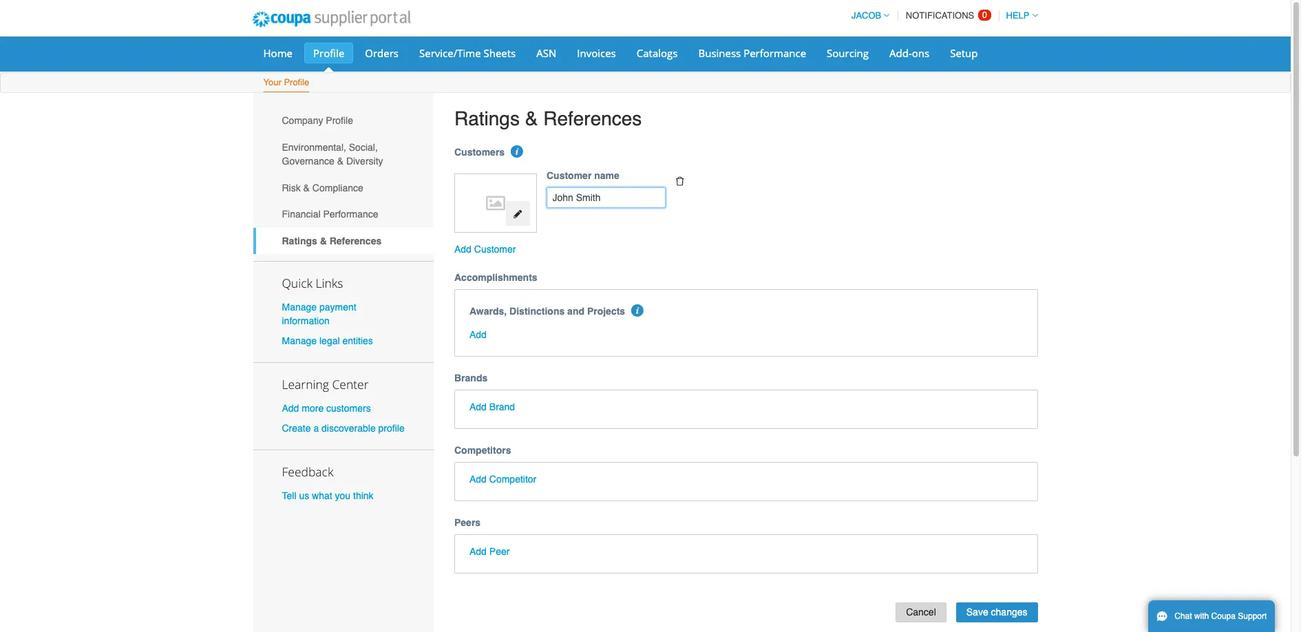 Task type: vqa. For each thing, say whether or not it's contained in the screenshot.
'0'
yes



Task type: locate. For each thing, give the bounding box(es) containing it.
& left diversity
[[337, 156, 344, 167]]

0 vertical spatial references
[[543, 107, 642, 129]]

ratings & references down the financial performance
[[282, 235, 382, 246]]

quick links
[[282, 274, 343, 291]]

add customer
[[454, 244, 516, 255]]

tell us what you think button
[[282, 489, 374, 503]]

business performance link
[[690, 43, 815, 63]]

performance right business
[[744, 46, 806, 60]]

profile right "your"
[[284, 77, 309, 87]]

financial performance link
[[253, 201, 434, 228]]

references down financial performance link
[[330, 235, 382, 246]]

add down competitors
[[470, 474, 487, 485]]

financial performance
[[282, 209, 378, 220]]

service/time
[[419, 46, 481, 60]]

1 vertical spatial references
[[330, 235, 382, 246]]

ratings & references
[[454, 107, 642, 129], [282, 235, 382, 246]]

manage down information
[[282, 335, 317, 346]]

1 vertical spatial ratings
[[282, 235, 317, 246]]

references up customer name
[[543, 107, 642, 129]]

& down the financial performance
[[320, 235, 327, 246]]

customer inside button
[[474, 244, 516, 255]]

ratings & references up additional information icon
[[454, 107, 642, 129]]

2 manage from the top
[[282, 335, 317, 346]]

profile
[[313, 46, 344, 60], [284, 77, 309, 87], [326, 115, 353, 126]]

add for add
[[470, 329, 487, 340]]

information
[[282, 315, 330, 326]]

learning
[[282, 376, 329, 392]]

ratings
[[454, 107, 520, 129], [282, 235, 317, 246]]

0 vertical spatial manage
[[282, 301, 317, 312]]

add left peer
[[470, 546, 487, 557]]

entities
[[343, 335, 373, 346]]

add peer
[[470, 546, 510, 557]]

0 vertical spatial performance
[[744, 46, 806, 60]]

2 vertical spatial profile
[[326, 115, 353, 126]]

cancel link
[[896, 603, 947, 622]]

1 vertical spatial customer
[[474, 244, 516, 255]]

add inside add customer button
[[454, 244, 472, 255]]

customers
[[454, 146, 505, 157]]

peer
[[489, 546, 510, 557]]

compliance
[[312, 182, 363, 193]]

manage legal entities link
[[282, 335, 373, 346]]

manage
[[282, 301, 317, 312], [282, 335, 317, 346]]

add-
[[890, 46, 912, 60]]

add
[[454, 244, 472, 255], [470, 329, 487, 340], [470, 402, 487, 413], [282, 403, 299, 414], [470, 474, 487, 485], [470, 546, 487, 557]]

add button
[[470, 328, 487, 342]]

customer
[[547, 170, 592, 181], [474, 244, 516, 255]]

add inside add competitor button
[[470, 474, 487, 485]]

create
[[282, 423, 311, 434]]

0 vertical spatial profile
[[313, 46, 344, 60]]

your
[[263, 77, 281, 87]]

your profile link
[[263, 74, 310, 92]]

performance
[[744, 46, 806, 60], [323, 209, 378, 220]]

performance down risk & compliance link on the top left
[[323, 209, 378, 220]]

0 horizontal spatial customer
[[474, 244, 516, 255]]

social,
[[349, 142, 378, 153]]

0 horizontal spatial ratings
[[282, 235, 317, 246]]

business performance
[[698, 46, 806, 60]]

ratings up customers at the top of the page
[[454, 107, 520, 129]]

diversity
[[346, 156, 383, 167]]

0 vertical spatial customer
[[547, 170, 592, 181]]

add peer button
[[470, 545, 510, 559]]

a
[[314, 423, 319, 434]]

create a discoverable profile
[[282, 423, 405, 434]]

add-ons link
[[881, 43, 939, 63]]

jacob link
[[845, 10, 890, 21]]

1 vertical spatial ratings & references
[[282, 235, 382, 246]]

0 horizontal spatial references
[[330, 235, 382, 246]]

1 horizontal spatial references
[[543, 107, 642, 129]]

performance for financial performance
[[323, 209, 378, 220]]

competitor
[[489, 474, 537, 485]]

add for add peer
[[470, 546, 487, 557]]

add up accomplishments
[[454, 244, 472, 255]]

change image image
[[513, 209, 523, 219]]

customer name
[[547, 170, 620, 181]]

sheets
[[484, 46, 516, 60]]

1 manage from the top
[[282, 301, 317, 312]]

navigation
[[845, 2, 1038, 29]]

add left brand
[[470, 402, 487, 413]]

add competitor
[[470, 474, 537, 485]]

risk & compliance
[[282, 182, 363, 193]]

profile for your profile
[[284, 77, 309, 87]]

add brand
[[470, 402, 515, 413]]

performance for business performance
[[744, 46, 806, 60]]

1 vertical spatial manage
[[282, 335, 317, 346]]

us
[[299, 490, 309, 501]]

environmental, social, governance & diversity link
[[253, 134, 434, 174]]

add down awards,
[[470, 329, 487, 340]]

financial
[[282, 209, 321, 220]]

quick
[[282, 274, 313, 291]]

save changes button
[[956, 603, 1038, 622]]

1 vertical spatial profile
[[284, 77, 309, 87]]

company
[[282, 115, 323, 126]]

0 horizontal spatial ratings & references
[[282, 235, 382, 246]]

save
[[967, 607, 989, 618]]

manage payment information
[[282, 301, 356, 326]]

help link
[[1000, 10, 1038, 21]]

manage inside manage payment information
[[282, 301, 317, 312]]

logo image
[[462, 180, 530, 226]]

customer up accomplishments
[[474, 244, 516, 255]]

awards,
[[470, 306, 507, 317]]

orders link
[[356, 43, 408, 63]]

1 horizontal spatial ratings
[[454, 107, 520, 129]]

add inside add peer button
[[470, 546, 487, 557]]

additional information image
[[511, 145, 524, 157]]

0 vertical spatial ratings
[[454, 107, 520, 129]]

additional information image
[[632, 305, 644, 317]]

customer left name
[[547, 170, 592, 181]]

save changes
[[967, 607, 1028, 618]]

0 vertical spatial ratings & references
[[454, 107, 642, 129]]

add up create in the left bottom of the page
[[282, 403, 299, 414]]

1 horizontal spatial customer
[[547, 170, 592, 181]]

1 vertical spatial performance
[[323, 209, 378, 220]]

profile link
[[304, 43, 353, 63]]

profile for company profile
[[326, 115, 353, 126]]

ratings down financial
[[282, 235, 317, 246]]

manage up information
[[282, 301, 317, 312]]

distinctions
[[510, 306, 565, 317]]

0
[[982, 10, 987, 20]]

1 horizontal spatial performance
[[744, 46, 806, 60]]

profile up environmental, social, governance & diversity link
[[326, 115, 353, 126]]

service/time sheets
[[419, 46, 516, 60]]

0 horizontal spatial performance
[[323, 209, 378, 220]]

profile
[[378, 423, 405, 434]]

home
[[263, 46, 293, 60]]

add inside add brand 'button'
[[470, 402, 487, 413]]

profile down coupa supplier portal 'image'
[[313, 46, 344, 60]]



Task type: describe. For each thing, give the bounding box(es) containing it.
notifications 0
[[906, 10, 987, 21]]

competitors
[[454, 445, 511, 456]]

sourcing link
[[818, 43, 878, 63]]

references inside ratings & references link
[[330, 235, 382, 246]]

invoices link
[[568, 43, 625, 63]]

coupa supplier portal image
[[243, 2, 420, 36]]

risk
[[282, 182, 301, 193]]

accomplishments
[[454, 272, 537, 283]]

add more customers link
[[282, 403, 371, 414]]

with
[[1195, 611, 1209, 621]]

feedback
[[282, 464, 334, 480]]

links
[[316, 274, 343, 291]]

Customer name text field
[[547, 187, 666, 208]]

name
[[594, 170, 620, 181]]

& down asn
[[525, 107, 538, 129]]

home link
[[254, 43, 302, 63]]

asn
[[537, 46, 557, 60]]

learning center
[[282, 376, 369, 392]]

& right the risk
[[303, 182, 310, 193]]

payment
[[319, 301, 356, 312]]

coupa
[[1212, 611, 1236, 621]]

create a discoverable profile link
[[282, 423, 405, 434]]

manage legal entities
[[282, 335, 373, 346]]

environmental,
[[282, 142, 346, 153]]

discoverable
[[322, 423, 376, 434]]

company profile
[[282, 115, 353, 126]]

more
[[302, 403, 324, 414]]

& inside environmental, social, governance & diversity
[[337, 156, 344, 167]]

setup
[[950, 46, 978, 60]]

cancel
[[906, 607, 936, 618]]

you
[[335, 490, 351, 501]]

ons
[[912, 46, 930, 60]]

company profile link
[[253, 107, 434, 134]]

1 horizontal spatial ratings & references
[[454, 107, 642, 129]]

add for add customer
[[454, 244, 472, 255]]

manage for manage payment information
[[282, 301, 317, 312]]

add for add competitor
[[470, 474, 487, 485]]

add customer button
[[454, 243, 516, 256]]

invoices
[[577, 46, 616, 60]]

tell
[[282, 490, 296, 501]]

projects
[[587, 306, 625, 317]]

help
[[1006, 10, 1030, 21]]

manage for manage legal entities
[[282, 335, 317, 346]]

and
[[567, 306, 585, 317]]

chat with coupa support button
[[1148, 600, 1275, 632]]

add competitor button
[[470, 473, 537, 486]]

think
[[353, 490, 374, 501]]

notifications
[[906, 10, 975, 21]]

what
[[312, 490, 332, 501]]

setup link
[[941, 43, 987, 63]]

brands
[[454, 373, 488, 384]]

tell us what you think
[[282, 490, 374, 501]]

brand
[[489, 402, 515, 413]]

environmental, social, governance & diversity
[[282, 142, 383, 167]]

changes
[[991, 607, 1028, 618]]

navigation containing notifications 0
[[845, 2, 1038, 29]]

add brand button
[[470, 400, 515, 414]]

add-ons
[[890, 46, 930, 60]]

ratings & references link
[[253, 228, 434, 254]]

awards, distinctions and projects
[[470, 306, 625, 317]]

business
[[698, 46, 741, 60]]

asn link
[[528, 43, 566, 63]]

chat
[[1175, 611, 1192, 621]]

add more customers
[[282, 403, 371, 414]]

catalogs link
[[628, 43, 687, 63]]

your profile
[[263, 77, 309, 87]]

manage payment information link
[[282, 301, 356, 326]]

orders
[[365, 46, 399, 60]]

catalogs
[[637, 46, 678, 60]]

chat with coupa support
[[1175, 611, 1267, 621]]

peers
[[454, 517, 481, 528]]

add for add more customers
[[282, 403, 299, 414]]

legal
[[319, 335, 340, 346]]

add for add brand
[[470, 402, 487, 413]]

risk & compliance link
[[253, 174, 434, 201]]

service/time sheets link
[[410, 43, 525, 63]]

support
[[1238, 611, 1267, 621]]



